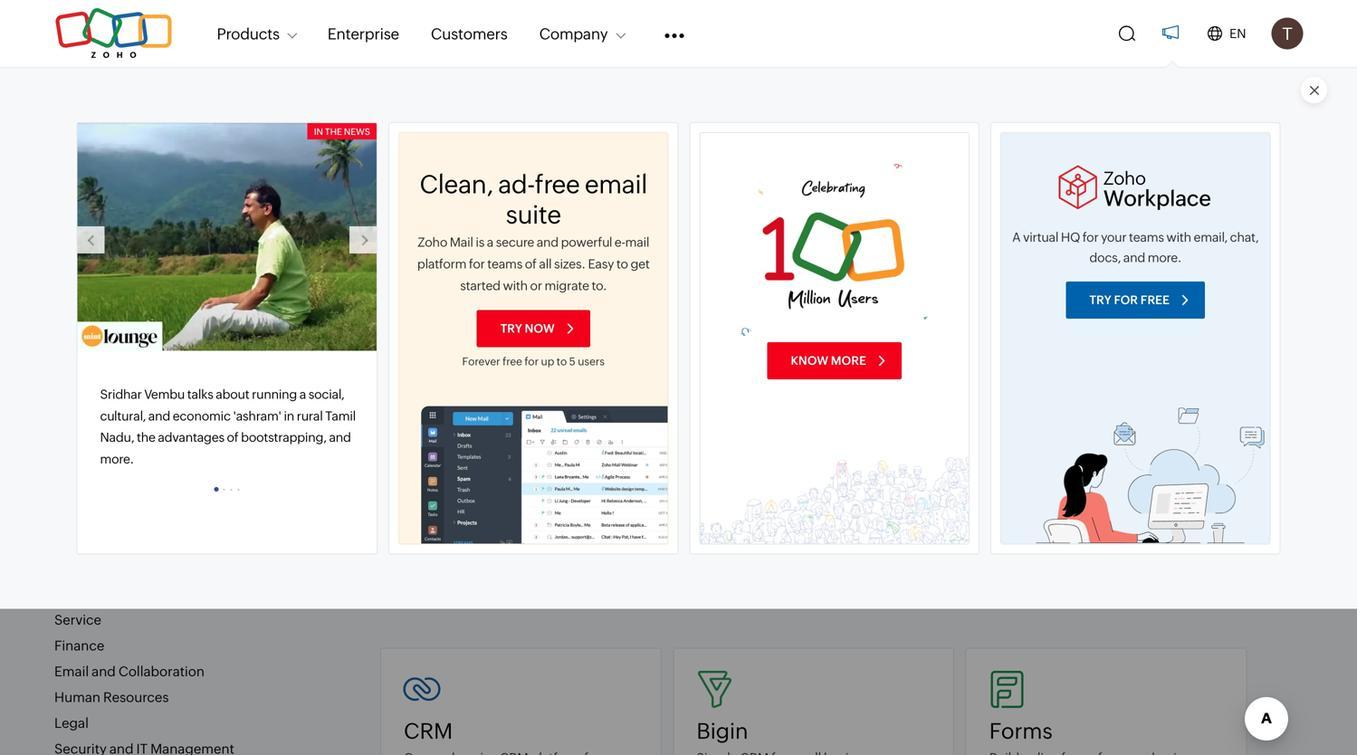 Task type: locate. For each thing, give the bounding box(es) containing it.
1 horizontal spatial with
[[1167, 230, 1191, 244]]

in the news
[[314, 126, 370, 137]]

a inside clean, ad-free email suite zoho mail is a secure and powerful e-mail platform for teams of all sizes. easy to get started with or migrate to.
[[487, 235, 494, 250]]

more. inside sridhar vembu talks about running a social, cultural, and economic 'ashram' in rural tamil nadu, the advantages of bootstrapping, and more.
[[100, 452, 134, 466]]

0 vertical spatial a
[[487, 235, 494, 250]]

1 horizontal spatial more.
[[1148, 250, 1182, 265]]

0 vertical spatial free
[[535, 170, 580, 199]]

sales
[[380, 549, 444, 580]]

different
[[822, 363, 969, 409]]

talks
[[187, 387, 213, 402]]

for right hq
[[1083, 230, 1099, 244]]

free inside clean, ad-free email suite zoho mail is a secure and powerful e-mail platform for teams of all sizes. easy to get started with or migrate to.
[[535, 170, 580, 199]]

of down 'ashram'
[[227, 430, 239, 445]]

free right forever
[[503, 355, 522, 368]]

the right nadu,
[[137, 430, 155, 445]]

1 vertical spatial of
[[227, 430, 239, 445]]

economic
[[173, 409, 231, 423]]

1 horizontal spatial of
[[525, 257, 537, 271]]

1 horizontal spatial zoho
[[1103, 168, 1146, 189]]

previous
[[77, 233, 124, 247]]

free down a virtual hq for your teams with email, chat, docs, and more.
[[1141, 293, 1170, 307]]

bigin
[[697, 718, 748, 744]]

and down your
[[1123, 250, 1145, 265]]

0 horizontal spatial to
[[557, 355, 567, 368]]

zoho up platform
[[418, 235, 447, 250]]

1 vertical spatial free
[[1141, 293, 1170, 307]]

migrate
[[545, 278, 589, 293]]

business
[[494, 411, 646, 456]]

of for running
[[227, 430, 239, 445]]

with left email,
[[1167, 230, 1191, 244]]

news
[[344, 126, 370, 137]]

1 vertical spatial a
[[299, 387, 306, 402]]

zoho
[[1103, 168, 1146, 189], [418, 235, 447, 250]]

100m users image
[[741, 160, 928, 336], [700, 450, 969, 569]]

try left "now"
[[500, 322, 522, 336]]

zoho backtowork image
[[421, 406, 668, 547]]

up
[[541, 355, 554, 368]]

to
[[616, 257, 628, 271], [557, 355, 567, 368]]

0 horizontal spatial zoho
[[418, 235, 447, 250]]

0 horizontal spatial free
[[503, 355, 522, 368]]

in
[[314, 126, 323, 137]]

0 horizontal spatial of
[[227, 430, 239, 445]]

0 horizontal spatial the
[[137, 430, 155, 445]]

more.
[[1148, 250, 1182, 265], [100, 452, 134, 466]]

over
[[669, 363, 745, 409]]

0 vertical spatial with
[[1167, 230, 1191, 244]]

choose
[[444, 363, 573, 409]]

teams inside clean, ad-free email suite zoho mail is a secure and powerful e-mail platform for teams of all sizes. easy to get started with or migrate to.
[[487, 257, 523, 271]]

suite
[[506, 200, 561, 229]]

zoho inside clean, ad-free email suite zoho mail is a secure and powerful e-mail platform for teams of all sizes. easy to get started with or migrate to.
[[418, 235, 447, 250]]

with inside a virtual hq for your teams with email, chat, docs, and more.
[[1167, 230, 1191, 244]]

a
[[487, 235, 494, 250], [299, 387, 306, 402]]

more. inside a virtual hq for your teams with email, chat, docs, and more.
[[1148, 250, 1182, 265]]

zoho up your
[[1103, 168, 1146, 189]]

zoho workplace
[[1103, 168, 1211, 211]]

with left or
[[503, 278, 528, 293]]

0 vertical spatial the
[[325, 126, 342, 137]]

0 vertical spatial try
[[1090, 293, 1112, 307]]

teams down "secure" on the top of page
[[487, 257, 523, 271]]

try
[[1090, 293, 1112, 307], [500, 322, 522, 336]]

try inside try now link
[[500, 322, 522, 336]]

about
[[216, 387, 249, 402]]

1 horizontal spatial teams
[[1129, 230, 1164, 244]]

customers link
[[431, 14, 508, 53]]

more. down nadu,
[[100, 452, 134, 466]]

0 horizontal spatial with
[[503, 278, 528, 293]]

hq
[[1061, 230, 1080, 244]]

of left all
[[525, 257, 537, 271]]

5
[[569, 355, 576, 368]]

mail
[[625, 235, 649, 250]]

sridhar vembu talks about running a social, cultural, and economic 'ashram' in rural tamil nadu, the advantages of bootstrapping, and more.
[[100, 387, 356, 466]]

of inside clean, ad-free email suite zoho mail is a secure and powerful e-mail platform for teams of all sizes. easy to get started with or migrate to.
[[525, 257, 537, 271]]

free for for
[[1141, 293, 1170, 307]]

email,
[[1194, 230, 1228, 244]]

or, choose from over 55+ different business applications
[[388, 363, 969, 456]]

cultural,
[[100, 409, 146, 423]]

mail
[[254, 32, 289, 53], [450, 235, 473, 250]]

try for free
[[1090, 293, 1170, 307]]

and up all
[[537, 235, 559, 250]]

the right in
[[325, 126, 342, 137]]

0 horizontal spatial try
[[500, 322, 522, 336]]

previous button
[[77, 226, 124, 254]]

0 horizontal spatial teams
[[487, 257, 523, 271]]

1 vertical spatial more.
[[100, 452, 134, 466]]

free up suite
[[535, 170, 580, 199]]

zoho workplace image
[[1036, 408, 1264, 543]]

try down docs,
[[1090, 293, 1112, 307]]

0 vertical spatial teams
[[1129, 230, 1164, 244]]

bigin link
[[697, 671, 931, 755]]

2 vertical spatial free
[[503, 355, 522, 368]]

1 vertical spatial the
[[137, 430, 155, 445]]

0 vertical spatial to
[[616, 257, 628, 271]]

0 vertical spatial mail
[[254, 32, 289, 53]]

to left "get" on the left
[[616, 257, 628, 271]]

teams
[[1129, 230, 1164, 244], [487, 257, 523, 271]]

to left 5
[[557, 355, 567, 368]]

1 vertical spatial with
[[503, 278, 528, 293]]

1 vertical spatial zoho
[[418, 235, 447, 250]]

and inside clean, ad-free email suite zoho mail is a secure and powerful e-mail platform for teams of all sizes. easy to get started with or migrate to.
[[537, 235, 559, 250]]

1 horizontal spatial a
[[487, 235, 494, 250]]

get
[[631, 257, 650, 271]]

0 horizontal spatial mail
[[254, 32, 289, 53]]

next button
[[349, 226, 377, 254]]

1 vertical spatial mail
[[450, 235, 473, 250]]

0 vertical spatial more.
[[1148, 250, 1182, 265]]

for down is
[[469, 257, 485, 271]]

free for ad-
[[535, 170, 580, 199]]

with
[[1167, 230, 1191, 244], [503, 278, 528, 293]]

enterprise
[[328, 25, 399, 42]]

more. up the try for free link
[[1148, 250, 1182, 265]]

free
[[535, 170, 580, 199], [1141, 293, 1170, 307], [503, 355, 522, 368]]

and down tamil
[[329, 430, 351, 445]]

0 horizontal spatial more.
[[100, 452, 134, 466]]

tab list
[[77, 476, 377, 497]]

1 vertical spatial teams
[[487, 257, 523, 271]]

and down vembu
[[148, 409, 170, 423]]

0 horizontal spatial a
[[299, 387, 306, 402]]

teams right your
[[1129, 230, 1164, 244]]

secure
[[496, 235, 534, 250]]

1 horizontal spatial mail
[[450, 235, 473, 250]]

a up rural
[[299, 387, 306, 402]]

the inside sridhar vembu talks about running a social, cultural, and economic 'ashram' in rural tamil nadu, the advantages of bootstrapping, and more.
[[137, 430, 155, 445]]

1 horizontal spatial free
[[535, 170, 580, 199]]

try now link
[[477, 310, 590, 347]]

try inside the try for free link
[[1090, 293, 1112, 307]]

1 vertical spatial try
[[500, 322, 522, 336]]

1 horizontal spatial try
[[1090, 293, 1112, 307]]

0 vertical spatial 100m users image
[[741, 160, 928, 336]]

0 vertical spatial of
[[525, 257, 537, 271]]

now
[[525, 322, 555, 336]]

a right is
[[487, 235, 494, 250]]

2 horizontal spatial free
[[1141, 293, 1170, 307]]

of
[[525, 257, 537, 271], [227, 430, 239, 445]]

of inside sridhar vembu talks about running a social, cultural, and economic 'ashram' in rural tamil nadu, the advantages of bootstrapping, and more.
[[227, 430, 239, 445]]

all
[[539, 257, 552, 271]]

and
[[537, 235, 559, 250], [1123, 250, 1145, 265], [148, 409, 170, 423], [329, 430, 351, 445]]

for
[[1083, 230, 1099, 244], [469, 257, 485, 271], [1114, 293, 1138, 307], [525, 355, 539, 368]]

forms
[[989, 718, 1053, 744]]

1 horizontal spatial to
[[616, 257, 628, 271]]

0 vertical spatial zoho
[[1103, 168, 1146, 189]]

bootstrapping,
[[241, 430, 327, 445]]



Task type: vqa. For each thing, say whether or not it's contained in the screenshot.
The Enterprise
yes



Task type: describe. For each thing, give the bounding box(es) containing it.
docs,
[[1090, 250, 1121, 265]]

chat,
[[1230, 230, 1259, 244]]

users
[[578, 355, 605, 368]]

and inside a virtual hq for your teams with email, chat, docs, and more.
[[1123, 250, 1145, 265]]

with inside clean, ad-free email suite zoho mail is a secure and powerful e-mail platform for teams of all sizes. easy to get started with or migrate to.
[[503, 278, 528, 293]]

ad-
[[498, 170, 535, 199]]

sridhar vembu talks about running a social, cultural, and economic 'ashram' in rural tamil nadu, the advantages of bootstrapping, and more. link
[[77, 123, 377, 488]]

meeting link
[[449, 24, 666, 61]]

next
[[351, 233, 375, 247]]

easy
[[588, 257, 614, 271]]

of for suite
[[525, 257, 537, 271]]

terry turtle image
[[1272, 18, 1303, 49]]

customers
[[431, 25, 508, 42]]

started
[[460, 278, 501, 293]]

vembu
[[144, 387, 185, 402]]

social,
[[308, 387, 344, 402]]

for inside a virtual hq for your teams with email, chat, docs, and more.
[[1083, 230, 1099, 244]]

55+
[[752, 363, 816, 409]]

view less
[[637, 217, 702, 231]]

1 horizontal spatial the
[[325, 126, 342, 137]]

meeting
[[495, 32, 564, 53]]

or
[[530, 278, 542, 293]]

a virtual hq for your teams with email, chat, docs, and more.
[[1012, 230, 1259, 265]]

teams inside a virtual hq for your teams with email, chat, docs, and more.
[[1129, 230, 1164, 244]]

zoho inside zoho workplace
[[1103, 168, 1146, 189]]

for inside clean, ad-free email suite zoho mail is a secure and powerful e-mail platform for teams of all sizes. easy to get started with or migrate to.
[[469, 257, 485, 271]]

enterprise link
[[328, 14, 399, 53]]

your
[[1101, 230, 1127, 244]]

writer
[[254, 141, 306, 162]]

from
[[579, 363, 662, 409]]

company
[[539, 25, 608, 42]]

is
[[476, 235, 485, 250]]

less
[[671, 217, 702, 231]]

products
[[217, 25, 280, 42]]

crm
[[404, 718, 453, 744]]

applications
[[652, 411, 863, 456]]

to.
[[592, 278, 607, 293]]

try for a virtual hq for your teams with email, chat, docs, and more.
[[1090, 293, 1112, 307]]

know
[[791, 354, 829, 368]]

to inside clean, ad-free email suite zoho mail is a secure and powerful e-mail platform for teams of all sizes. easy to get started with or migrate to.
[[616, 257, 628, 271]]

clean, ad-free email suite zoho mail is a secure and powerful e-mail platform for teams of all sizes. easy to get started with or migrate to.
[[417, 170, 650, 293]]

mail link
[[209, 24, 426, 61]]

sizes.
[[554, 257, 586, 271]]

1 vertical spatial to
[[557, 355, 567, 368]]

workplace
[[1103, 186, 1211, 211]]

try for zoho mail is a secure and powerful e-mail platform for teams of all sizes. easy to get started with or migrate to.
[[500, 322, 522, 336]]

clean,
[[420, 170, 493, 199]]

running
[[252, 387, 297, 402]]

a
[[1012, 230, 1021, 244]]

nadu,
[[100, 430, 134, 445]]

lounge image
[[77, 123, 377, 351]]

advantages
[[158, 430, 224, 445]]

en
[[1230, 26, 1246, 41]]

email
[[585, 170, 647, 199]]

forever
[[462, 355, 500, 368]]

forever free for up to 5 users
[[462, 355, 605, 368]]

forms link
[[989, 671, 1224, 755]]

sridhar
[[100, 387, 142, 402]]

for down docs,
[[1114, 293, 1138, 307]]

know more
[[791, 354, 866, 368]]

try for free link
[[1066, 281, 1205, 319]]

for left the up
[[525, 355, 539, 368]]

1 vertical spatial 100m users image
[[700, 450, 969, 569]]

mail inside clean, ad-free email suite zoho mail is a secure and powerful e-mail platform for teams of all sizes. easy to get started with or migrate to.
[[450, 235, 473, 250]]

a inside sridhar vembu talks about running a social, cultural, and economic 'ashram' in rural tamil nadu, the advantages of bootstrapping, and more.
[[299, 387, 306, 402]]

e-
[[615, 235, 625, 250]]

virtual
[[1023, 230, 1059, 244]]

rural
[[297, 409, 323, 423]]

crm link
[[404, 671, 638, 755]]

tamil
[[325, 409, 356, 423]]

powerful
[[561, 235, 612, 250]]

writer link
[[209, 133, 426, 169]]

view
[[637, 217, 669, 231]]

try now
[[500, 322, 555, 336]]

know more link
[[767, 342, 902, 379]]

in
[[284, 409, 294, 423]]

'ashram'
[[233, 409, 281, 423]]

or,
[[388, 363, 438, 409]]

platform
[[417, 257, 467, 271]]

apps
[[45, 531, 81, 547]]

more
[[831, 354, 866, 368]]



